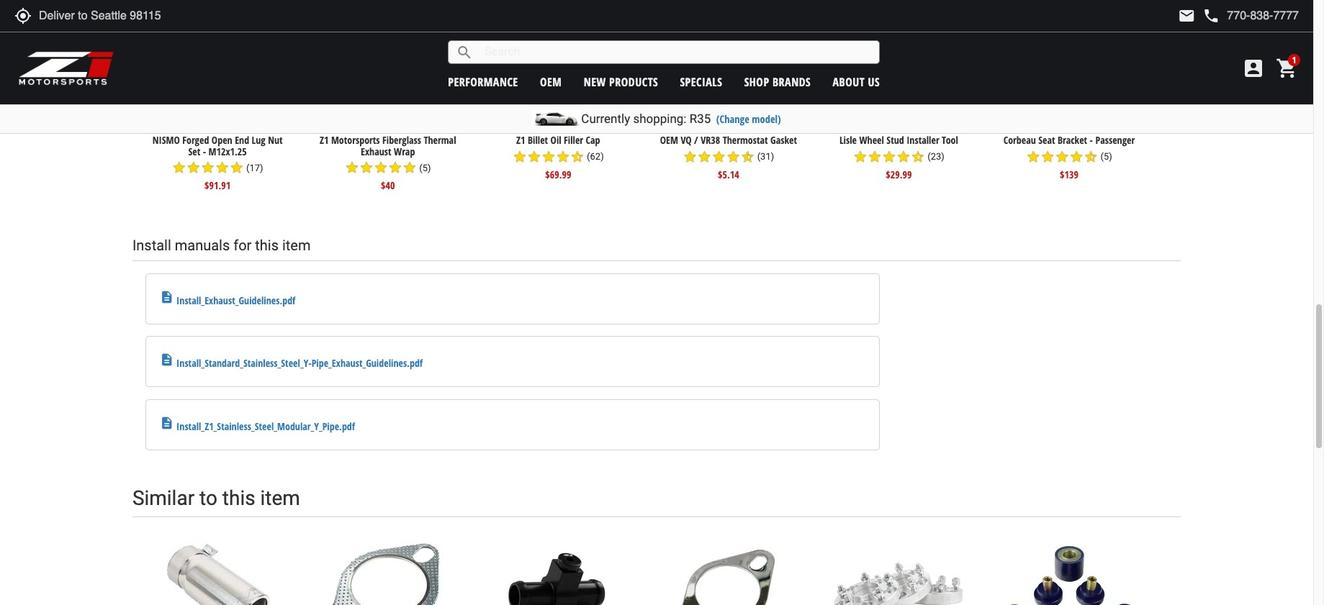 Task type: describe. For each thing, give the bounding box(es) containing it.
star_half for lisle wheel stud installer tool star star star star star_half (23) $29.99
[[911, 150, 926, 164]]

oem for oem vq / vr38 thermostat gasket star star star star star_half (31) $5.14
[[660, 134, 679, 147]]

oem link
[[540, 74, 562, 90]]

description for description install_standard_stainless_steel_y-pipe_exhaust_guidelines.pdf
[[160, 353, 174, 368]]

install_exhaust_guidelines.pdf
[[177, 294, 296, 308]]

install_standard_stainless_steel_y-
[[177, 357, 312, 370]]

seat
[[1039, 134, 1056, 147]]

fiberglass
[[383, 134, 421, 147]]

for
[[234, 237, 252, 254]]

us
[[869, 74, 880, 90]]

similar
[[132, 487, 195, 510]]

to
[[200, 487, 217, 510]]

oem vq / vr38 thermostat gasket star star star star star_half (31) $5.14
[[660, 134, 797, 181]]

lisle wheel stud installer tool star star star star star_half (23) $29.99
[[840, 134, 959, 181]]

oem for oem
[[540, 74, 562, 90]]

passenger
[[1096, 134, 1136, 147]]

shop brands
[[745, 74, 811, 90]]

exhaust
[[361, 145, 392, 158]]

similar to this item
[[132, 487, 300, 510]]

(5) inside z1 motorsports fiberglass thermal exhaust wrap star star star star star (5) $40
[[419, 163, 431, 173]]

(change model) link
[[717, 112, 781, 126]]

account_box link
[[1239, 57, 1269, 80]]

phone link
[[1203, 7, 1300, 24]]

installer
[[907, 134, 940, 147]]

install_z1_stainless_steel_modular_y_pipe.pdf
[[177, 420, 355, 433]]

model)
[[752, 112, 781, 126]]

wheel
[[860, 134, 885, 147]]

star_half for corbeau seat bracket - passenger star star star star star_half (5) $139
[[1084, 150, 1099, 164]]

(change
[[717, 112, 750, 126]]

r35
[[690, 112, 711, 126]]

mail link
[[1179, 7, 1196, 24]]

new
[[584, 74, 606, 90]]

performance link
[[448, 74, 518, 90]]

z1 motorsports logo image
[[18, 50, 115, 86]]

specials
[[680, 74, 723, 90]]

specials link
[[680, 74, 723, 90]]

description for description install_z1_stainless_steel_modular_y_pipe.pdf
[[160, 416, 174, 431]]

install manuals for this item
[[132, 237, 311, 254]]

description install_standard_stainless_steel_y-pipe_exhaust_guidelines.pdf
[[160, 353, 423, 370]]

(17)
[[246, 163, 263, 173]]

- inside corbeau seat bracket - passenger star star star star star_half (5) $139
[[1090, 134, 1094, 147]]

z1 for star
[[517, 134, 526, 147]]

z1 motorsports fiberglass thermal exhaust wrap star star star star star (5) $40
[[320, 134, 456, 192]]

phone
[[1203, 7, 1221, 24]]

0 vertical spatial this
[[255, 237, 279, 254]]

star_half for z1 billet oil filler cap star star star star star_half (62) $69.99
[[570, 150, 585, 164]]

about us link
[[833, 74, 880, 90]]

currently
[[582, 112, 631, 126]]

shop
[[745, 74, 770, 90]]

shopping_cart link
[[1273, 57, 1300, 80]]

vq
[[681, 134, 692, 147]]

$139
[[1060, 168, 1079, 181]]

manuals
[[175, 237, 230, 254]]

description install_z1_stainless_steel_modular_y_pipe.pdf
[[160, 416, 355, 433]]

account_box
[[1243, 57, 1266, 80]]

(62)
[[587, 151, 604, 162]]

filler
[[564, 134, 584, 147]]

corbeau
[[1004, 134, 1037, 147]]

nismo forged open end lug nut set - m12x1.25 star star star star star (17) $91.91
[[153, 134, 283, 192]]

shopping:
[[634, 112, 687, 126]]

description install_exhaust_guidelines.pdf
[[160, 290, 296, 308]]



Task type: vqa. For each thing, say whether or not it's contained in the screenshot.


Task type: locate. For each thing, give the bounding box(es) containing it.
mail phone
[[1179, 7, 1221, 24]]

star_half
[[570, 150, 585, 164], [741, 150, 755, 164], [911, 150, 926, 164], [1084, 150, 1099, 164]]

-
[[1090, 134, 1094, 147], [203, 145, 206, 158]]

(5) down 'passenger'
[[1101, 151, 1113, 162]]

thermal
[[424, 134, 456, 147]]

$5.14
[[718, 168, 740, 181]]

(31)
[[758, 151, 775, 162]]

lisle
[[840, 134, 857, 147]]

1 vertical spatial this
[[222, 487, 255, 510]]

$69.99
[[545, 168, 572, 181]]

4 star_half from the left
[[1084, 150, 1099, 164]]

billet
[[528, 134, 548, 147]]

1 vertical spatial description
[[160, 353, 174, 368]]

3 star_half from the left
[[911, 150, 926, 164]]

2 star_half from the left
[[741, 150, 755, 164]]

2 description from the top
[[160, 353, 174, 368]]

pipe_exhaust_guidelines.pdf
[[312, 357, 423, 370]]

description inside description install_standard_stainless_steel_y-pipe_exhaust_guidelines.pdf
[[160, 353, 174, 368]]

open
[[212, 134, 232, 147]]

motorsports
[[331, 134, 380, 147]]

$91.91
[[205, 179, 231, 192]]

Search search field
[[473, 41, 880, 63]]

1 horizontal spatial -
[[1090, 134, 1094, 147]]

wrap
[[394, 145, 415, 158]]

0 vertical spatial oem
[[540, 74, 562, 90]]

z1 inside z1 billet oil filler cap star star star star star_half (62) $69.99
[[517, 134, 526, 147]]

(5) down thermal
[[419, 163, 431, 173]]

forged
[[182, 134, 209, 147]]

1 horizontal spatial oem
[[660, 134, 679, 147]]

set
[[188, 145, 200, 158]]

this right for
[[255, 237, 279, 254]]

1 horizontal spatial (5)
[[1101, 151, 1113, 162]]

shop brands link
[[745, 74, 811, 90]]

thermostat
[[723, 134, 768, 147]]

oem inside oem vq / vr38 thermostat gasket star star star star star_half (31) $5.14
[[660, 134, 679, 147]]

z1 left the motorsports
[[320, 134, 329, 147]]

products
[[610, 74, 659, 90]]

item right for
[[282, 237, 311, 254]]

z1 inside z1 motorsports fiberglass thermal exhaust wrap star star star star star (5) $40
[[320, 134, 329, 147]]

tool
[[942, 134, 959, 147]]

lug
[[252, 134, 266, 147]]

gasket
[[771, 134, 797, 147]]

0 horizontal spatial -
[[203, 145, 206, 158]]

star_half down filler
[[570, 150, 585, 164]]

new products link
[[584, 74, 659, 90]]

0 horizontal spatial z1
[[320, 134, 329, 147]]

1 vertical spatial item
[[260, 487, 300, 510]]

search
[[456, 44, 473, 61]]

about us
[[833, 74, 880, 90]]

3 description from the top
[[160, 416, 174, 431]]

star_half inside 'lisle wheel stud installer tool star star star star star_half (23) $29.99'
[[911, 150, 926, 164]]

star_half down thermostat
[[741, 150, 755, 164]]

0 vertical spatial item
[[282, 237, 311, 254]]

1 horizontal spatial z1
[[517, 134, 526, 147]]

oem left vq
[[660, 134, 679, 147]]

star_half down bracket
[[1084, 150, 1099, 164]]

description inside description install_exhaust_guidelines.pdf
[[160, 290, 174, 305]]

- inside nismo forged open end lug nut set - m12x1.25 star star star star star (17) $91.91
[[203, 145, 206, 158]]

item
[[282, 237, 311, 254], [260, 487, 300, 510]]

star_half down installer
[[911, 150, 926, 164]]

bracket
[[1058, 134, 1088, 147]]

0 vertical spatial description
[[160, 290, 174, 305]]

z1 for wrap
[[320, 134, 329, 147]]

1 description from the top
[[160, 290, 174, 305]]

(5) inside corbeau seat bracket - passenger star star star star star_half (5) $139
[[1101, 151, 1113, 162]]

performance
[[448, 74, 518, 90]]

star_half inside oem vq / vr38 thermostat gasket star star star star star_half (31) $5.14
[[741, 150, 755, 164]]

2 vertical spatial description
[[160, 416, 174, 431]]

this right to
[[222, 487, 255, 510]]

new products
[[584, 74, 659, 90]]

description inside description install_z1_stainless_steel_modular_y_pipe.pdf
[[160, 416, 174, 431]]

oem left new
[[540, 74, 562, 90]]

0 horizontal spatial (5)
[[419, 163, 431, 173]]

description for description install_exhaust_guidelines.pdf
[[160, 290, 174, 305]]

star_half inside z1 billet oil filler cap star star star star star_half (62) $69.99
[[570, 150, 585, 164]]

my_location
[[14, 7, 32, 24]]

vr38
[[701, 134, 721, 147]]

description
[[160, 290, 174, 305], [160, 353, 174, 368], [160, 416, 174, 431]]

install
[[132, 237, 171, 254]]

/
[[695, 134, 699, 147]]

about
[[833, 74, 865, 90]]

stud
[[887, 134, 905, 147]]

this
[[255, 237, 279, 254], [222, 487, 255, 510]]

1 vertical spatial oem
[[660, 134, 679, 147]]

$29.99
[[886, 168, 912, 181]]

corbeau seat bracket - passenger star star star star star_half (5) $139
[[1004, 134, 1136, 181]]

z1 billet oil filler cap star star star star star_half (62) $69.99
[[513, 134, 604, 181]]

1 z1 from the left
[[320, 134, 329, 147]]

(23)
[[928, 151, 945, 162]]

2 z1 from the left
[[517, 134, 526, 147]]

mail
[[1179, 7, 1196, 24]]

z1 left "billet"
[[517, 134, 526, 147]]

star_half inside corbeau seat bracket - passenger star star star star star_half (5) $139
[[1084, 150, 1099, 164]]

shopping_cart
[[1277, 57, 1300, 80]]

- right bracket
[[1090, 134, 1094, 147]]

1 star_half from the left
[[570, 150, 585, 164]]

(5)
[[1101, 151, 1113, 162], [419, 163, 431, 173]]

0 horizontal spatial oem
[[540, 74, 562, 90]]

nut
[[268, 134, 283, 147]]

oil
[[551, 134, 562, 147]]

cap
[[586, 134, 600, 147]]

currently shopping: r35 (change model)
[[582, 112, 781, 126]]

star
[[513, 150, 527, 164], [527, 150, 542, 164], [542, 150, 556, 164], [556, 150, 570, 164], [683, 150, 698, 164], [698, 150, 712, 164], [712, 150, 726, 164], [726, 150, 741, 164], [854, 150, 868, 164], [868, 150, 883, 164], [883, 150, 897, 164], [897, 150, 911, 164], [1027, 150, 1041, 164], [1041, 150, 1056, 164], [1056, 150, 1070, 164], [1070, 150, 1084, 164], [172, 161, 186, 175], [186, 161, 201, 175], [201, 161, 215, 175], [215, 161, 230, 175], [230, 161, 244, 175], [345, 161, 359, 175], [359, 161, 374, 175], [374, 161, 388, 175], [388, 161, 403, 175], [403, 161, 417, 175]]

$40
[[381, 179, 395, 192]]

z1
[[320, 134, 329, 147], [517, 134, 526, 147]]

end
[[235, 134, 249, 147]]

- right set
[[203, 145, 206, 158]]

brands
[[773, 74, 811, 90]]

nismo
[[153, 134, 180, 147]]

m12x1.25
[[209, 145, 247, 158]]

item right to
[[260, 487, 300, 510]]



